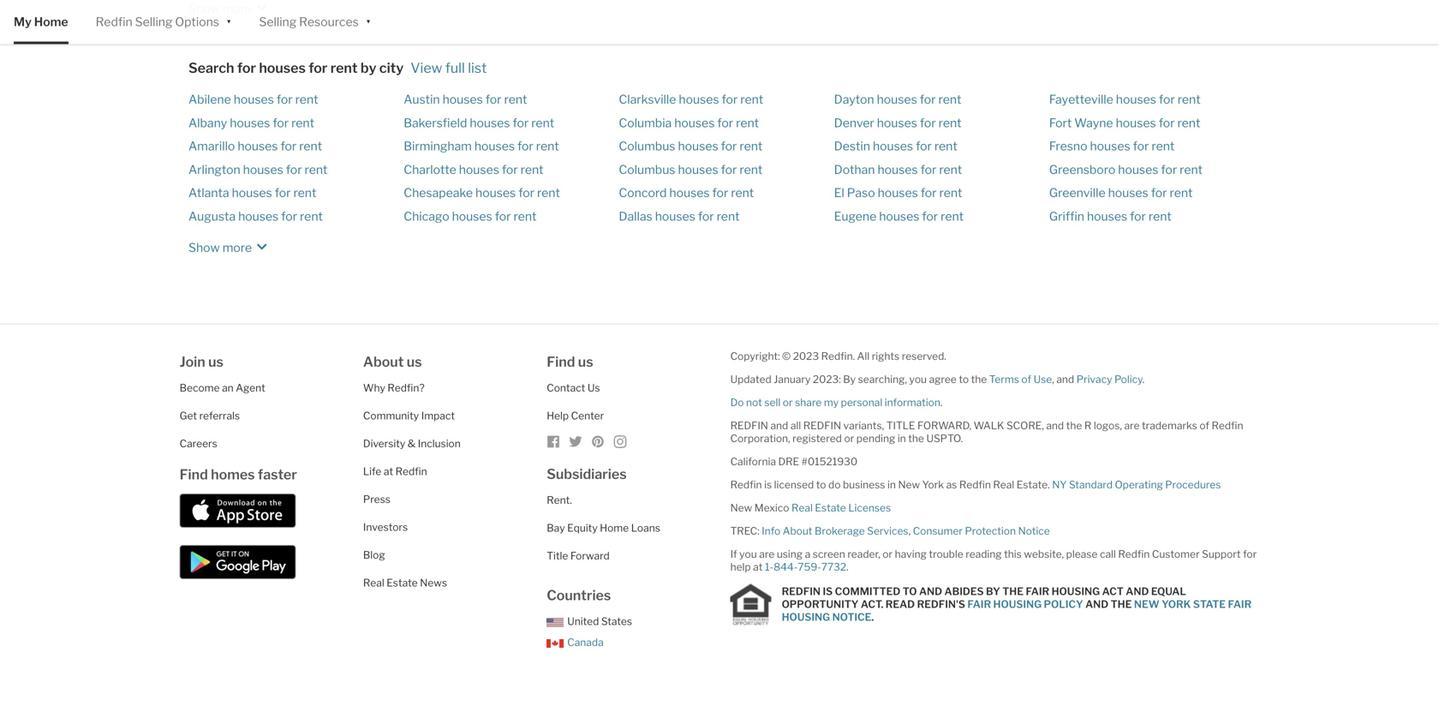 Task type: describe. For each thing, give the bounding box(es) containing it.
careers button
[[180, 437, 217, 450]]

york
[[1162, 598, 1191, 611]]

rent for denver houses for rent link
[[939, 116, 962, 130]]

2023
[[793, 350, 819, 363]]

rent for griffin houses for rent link
[[1149, 209, 1172, 223]]

rent up eugene houses for rent at the top
[[940, 186, 963, 200]]

press button
[[363, 493, 391, 506]]

rent for concord houses for rent link
[[731, 186, 754, 200]]

. down agree
[[941, 396, 943, 409]]

▾ inside redfin selling options ▾
[[226, 13, 232, 28]]

houses for concord houses for rent link
[[670, 186, 710, 200]]

why redfin? button
[[363, 382, 425, 394]]

1 show more link from the top
[[189, 0, 273, 18]]

for up eugene houses for rent at the top
[[921, 186, 937, 200]]

concord
[[619, 186, 667, 200]]

2 show more link from the top
[[189, 231, 273, 257]]

greensboro houses for rent
[[1050, 162, 1203, 177]]

rent for greenville houses for rent link
[[1170, 186, 1193, 200]]

2 vertical spatial real
[[363, 577, 384, 589]]

&
[[408, 437, 416, 450]]

new york state fair housing notice link
[[782, 598, 1252, 623]]

for for the charlotte houses for rent link at the top left
[[502, 162, 518, 177]]

read
[[886, 598, 915, 611]]

. down act.
[[872, 611, 874, 623]]

rent down columbia houses for rent 'link'
[[740, 139, 763, 153]]

concord houses for rent link
[[619, 186, 754, 200]]

bay equity home loans
[[547, 522, 661, 534]]

houses for griffin houses for rent link
[[1087, 209, 1128, 223]]

for for the "fresno houses for rent" link
[[1133, 139, 1149, 153]]

houses for dallas houses for rent link
[[655, 209, 696, 223]]

fair housing policy link
[[968, 598, 1084, 611]]

as
[[947, 479, 957, 491]]

about us
[[363, 354, 422, 370]]

act.
[[861, 598, 884, 611]]

houses for "eugene houses for rent" link
[[879, 209, 920, 223]]

redfin pinterest image
[[591, 435, 605, 449]]

redfin right as
[[960, 479, 991, 491]]

rent for atlanta houses for rent link
[[293, 186, 317, 200]]

redfin and all redfin variants, title forward, walk score, and the r logos, are trademarks of redfin corporation, registered or pending in the uspto.
[[731, 419, 1244, 445]]

opportunity
[[782, 598, 859, 611]]

community impact
[[363, 410, 455, 422]]

canada link
[[547, 636, 604, 649]]

title forward button
[[547, 550, 610, 562]]

rent for albany houses for rent link
[[291, 116, 314, 130]]

▾ inside selling resources ▾
[[366, 13, 371, 28]]

reading
[[966, 548, 1002, 560]]

griffin
[[1050, 209, 1085, 223]]

contact us button
[[547, 382, 600, 394]]

7732
[[822, 561, 847, 573]]

augusta
[[189, 209, 236, 223]]

for for abilene houses for rent link
[[277, 92, 293, 107]]

business
[[843, 479, 886, 491]]

for for greenville houses for rent link
[[1151, 186, 1168, 200]]

1 horizontal spatial you
[[910, 373, 927, 386]]

dallas houses for rent
[[619, 209, 740, 223]]

0 horizontal spatial and
[[919, 585, 943, 598]]

the inside redfin is committed to and abides by the fair housing act and equal opportunity act. read redfin's
[[1003, 585, 1024, 598]]

view
[[411, 60, 442, 76]]

houses for dayton houses for rent link
[[877, 92, 918, 107]]

sell
[[765, 396, 781, 409]]

use
[[1034, 373, 1052, 386]]

redfin.
[[821, 350, 855, 363]]

atlanta houses for rent link
[[189, 186, 317, 200]]

get
[[180, 410, 197, 422]]

real estate licenses link
[[792, 502, 891, 514]]

0 horizontal spatial in
[[888, 479, 896, 491]]

real estate news
[[363, 577, 447, 589]]

for for bakersfield houses for rent link
[[513, 116, 529, 130]]

greenville houses for rent
[[1050, 186, 1193, 200]]

impact
[[421, 410, 455, 422]]

searching,
[[858, 373, 907, 386]]

houses for the "fresno houses for rent" link
[[1090, 139, 1131, 153]]

1 horizontal spatial to
[[959, 373, 969, 386]]

amarillo houses for rent link
[[189, 139, 322, 153]]

my
[[14, 15, 32, 29]]

abilene
[[189, 92, 231, 107]]

corporation,
[[731, 432, 791, 445]]

houses for birmingham houses for rent "link"
[[475, 139, 515, 153]]

bakersfield houses for rent link
[[404, 116, 555, 130]]

for for destin houses for rent link
[[916, 139, 932, 153]]

for for dayton houses for rent link
[[920, 92, 936, 107]]

chesapeake houses for rent link
[[404, 186, 560, 200]]

rent for abilene houses for rent link
[[295, 92, 318, 107]]

my
[[824, 396, 839, 409]]

us flag image
[[547, 618, 564, 627]]

for for griffin houses for rent link
[[1130, 209, 1146, 223]]

houses for clarksville houses for rent link
[[679, 92, 719, 107]]

brokerage
[[815, 525, 865, 537]]

having
[[895, 548, 927, 560]]

greenville
[[1050, 186, 1106, 200]]

. right the privacy at the bottom right of the page
[[1143, 373, 1145, 386]]

list
[[468, 60, 487, 76]]

2 horizontal spatial the
[[1067, 419, 1083, 432]]

houses for the chicago houses for rent link
[[452, 209, 492, 223]]

rent for the charlotte houses for rent link at the top left
[[521, 162, 544, 177]]

2 columbus from the top
[[619, 162, 676, 177]]

why
[[363, 382, 385, 394]]

if you are using a screen reader, or having trouble reading this website, please call redfin customer support for help at
[[731, 548, 1257, 573]]

1 vertical spatial real
[[792, 502, 813, 514]]

and right score,
[[1047, 419, 1064, 432]]

houses for abilene houses for rent link
[[234, 92, 274, 107]]

redfin inside redfin and all redfin variants, title forward, walk score, and the r logos, are trademarks of redfin corporation, registered or pending in the uspto.
[[1212, 419, 1244, 432]]

fair inside new york state fair housing notice
[[1228, 598, 1252, 611]]

if
[[731, 548, 737, 560]]

albany houses for rent
[[189, 116, 314, 130]]

an
[[222, 382, 234, 394]]

1 horizontal spatial the
[[971, 373, 987, 386]]

1-
[[765, 561, 774, 573]]

terms
[[990, 373, 1020, 386]]

rent for the "fresno houses for rent" link
[[1152, 139, 1175, 153]]

find us
[[547, 354, 593, 370]]

columbus houses for rent for 2nd 'columbus houses for rent' link from the bottom of the page
[[619, 139, 763, 153]]

equal housing opportunity image
[[731, 584, 772, 625]]

fair housing policy and the
[[968, 598, 1134, 611]]

for for albany houses for rent link
[[273, 116, 289, 130]]

community
[[363, 410, 419, 422]]

consumer
[[913, 525, 963, 537]]

1 horizontal spatial new
[[898, 479, 920, 491]]

dre
[[778, 455, 800, 468]]

for for birmingham houses for rent "link"
[[518, 139, 534, 153]]

redfin is licensed to do business in new york as redfin real estate. ny standard operating procedures
[[731, 479, 1221, 491]]

eugene houses for rent
[[834, 209, 964, 223]]

states
[[601, 615, 632, 628]]

rent for dothan houses for rent link
[[939, 162, 963, 177]]

canadian flag image
[[547, 639, 564, 648]]

2023:
[[813, 373, 841, 386]]

equal
[[1152, 585, 1187, 598]]

fayetteville houses for rent
[[1050, 92, 1201, 107]]

1 horizontal spatial and
[[1086, 598, 1109, 611]]

loans
[[631, 522, 661, 534]]

arlington houses for rent
[[189, 162, 328, 177]]

1 horizontal spatial housing
[[994, 598, 1042, 611]]

0 horizontal spatial ,
[[909, 525, 911, 537]]

rent left by
[[331, 60, 358, 76]]

redfin twitter image
[[569, 435, 583, 449]]

in inside redfin and all redfin variants, title forward, walk score, and the r logos, are trademarks of redfin corporation, registered or pending in the uspto.
[[898, 432, 906, 445]]

notice
[[833, 611, 872, 623]]

for up abilene houses for rent link
[[237, 60, 256, 76]]

you inside if you are using a screen reader, or having trouble reading this website, please call redfin customer support for help at
[[740, 548, 757, 560]]

houses for destin houses for rent link
[[873, 139, 914, 153]]

for for clarksville houses for rent link
[[722, 92, 738, 107]]

houses down fayetteville houses for rent
[[1116, 116, 1157, 130]]

redfin left is
[[731, 479, 762, 491]]

by
[[986, 585, 1001, 598]]

for inside if you are using a screen reader, or having trouble reading this website, please call redfin customer support for help at
[[1243, 548, 1257, 560]]

forward,
[[918, 419, 972, 432]]

rent for "eugene houses for rent" link
[[941, 209, 964, 223]]

homes
[[211, 466, 255, 483]]

share
[[795, 396, 822, 409]]

selling inside selling resources ▾
[[259, 15, 297, 29]]

0 horizontal spatial new
[[731, 502, 753, 514]]

abilene houses for rent link
[[189, 92, 318, 107]]

houses for albany houses for rent link
[[230, 116, 270, 130]]

rent for austin houses for rent link
[[504, 92, 527, 107]]

rent for columbia houses for rent 'link'
[[736, 116, 759, 130]]

join
[[180, 354, 205, 370]]

rent for amarillo houses for rent link on the left top of the page
[[299, 139, 322, 153]]

subsidiaries
[[547, 466, 627, 482]]

2 columbus houses for rent link from the top
[[619, 162, 763, 177]]

redfin facebook image
[[547, 435, 561, 449]]

operating
[[1115, 479, 1163, 491]]

agent
[[236, 382, 265, 394]]

2 show from the top
[[189, 240, 220, 255]]

for down fayetteville houses for rent
[[1159, 116, 1175, 130]]

this
[[1004, 548, 1022, 560]]

at inside if you are using a screen reader, or having trouble reading this website, please call redfin customer support for help at
[[753, 561, 763, 573]]

amarillo houses for rent
[[189, 139, 322, 153]]

paso
[[847, 186, 875, 200]]

act
[[1103, 585, 1124, 598]]

find for find homes faster
[[180, 466, 208, 483]]

denver
[[834, 116, 875, 130]]

are inside redfin and all redfin variants, title forward, walk score, and the r logos, are trademarks of redfin corporation, registered or pending in the uspto.
[[1125, 419, 1140, 432]]

for for fayetteville houses for rent 'link'
[[1159, 92, 1175, 107]]

redfin instagram image
[[614, 435, 627, 449]]

for down selling resources ▾
[[309, 60, 328, 76]]

houses down dothan houses for rent link
[[878, 186, 918, 200]]

redfin down &
[[396, 465, 427, 478]]

info
[[762, 525, 781, 537]]

r
[[1085, 419, 1092, 432]]

rent for the chicago houses for rent link
[[514, 209, 537, 223]]

for for greensboro houses for rent link
[[1161, 162, 1178, 177]]

selling inside redfin selling options ▾
[[135, 15, 173, 29]]

houses for bakersfield houses for rent link
[[470, 116, 510, 130]]

1 columbus from the top
[[619, 139, 676, 153]]

diversity & inclusion button
[[363, 437, 461, 450]]



Task type: vqa. For each thing, say whether or not it's contained in the screenshot.
Leadwell
no



Task type: locate. For each thing, give the bounding box(es) containing it.
home left loans at the left
[[600, 522, 629, 534]]

0 horizontal spatial estate
[[387, 577, 418, 589]]

rent up greenville houses for rent
[[1180, 162, 1203, 177]]

for for columbia houses for rent 'link'
[[718, 116, 734, 130]]

1 vertical spatial columbus houses for rent link
[[619, 162, 763, 177]]

rent down fayetteville houses for rent
[[1178, 116, 1201, 130]]

0 vertical spatial or
[[783, 396, 793, 409]]

all
[[857, 350, 870, 363]]

2 vertical spatial or
[[883, 548, 893, 560]]

uspto.
[[927, 432, 963, 445]]

find
[[547, 354, 575, 370], [180, 466, 208, 483]]

0 vertical spatial show more
[[189, 1, 252, 16]]

redfin inside redfin is committed to and abides by the fair housing act and equal opportunity act. read redfin's
[[782, 585, 821, 598]]

for up albany houses for rent link
[[277, 92, 293, 107]]

download the redfin app on the apple app store image
[[180, 494, 296, 528]]

eugene houses for rent link
[[834, 209, 964, 223]]

and up 'redfin's'
[[919, 585, 943, 598]]

the down act
[[1111, 598, 1132, 611]]

columbus down columbia
[[619, 139, 676, 153]]

1 horizontal spatial about
[[783, 525, 813, 537]]

investors button
[[363, 521, 408, 533]]

updated
[[731, 373, 772, 386]]

houses up albany houses for rent
[[234, 92, 274, 107]]

terms of use link
[[990, 373, 1052, 386]]

2 selling from the left
[[259, 15, 297, 29]]

1 columbus houses for rent from the top
[[619, 139, 763, 153]]

abides
[[945, 585, 984, 598]]

show down the augusta
[[189, 240, 220, 255]]

0 horizontal spatial us
[[208, 354, 224, 370]]

screen
[[813, 548, 846, 560]]

united
[[567, 615, 599, 628]]

houses for greenville houses for rent link
[[1108, 186, 1149, 200]]

0 vertical spatial the
[[1003, 585, 1024, 598]]

2 ▾ from the left
[[366, 13, 371, 28]]

for for 2nd 'columbus houses for rent' link from the bottom of the page
[[721, 139, 737, 153]]

houses down columbia houses for rent 'link'
[[678, 139, 719, 153]]

1 horizontal spatial or
[[844, 432, 855, 445]]

rent for dayton houses for rent link
[[939, 92, 962, 107]]

houses for denver houses for rent link
[[877, 116, 918, 130]]

you up "information"
[[910, 373, 927, 386]]

rent up greensboro houses for rent
[[1152, 139, 1175, 153]]

the left terms
[[971, 373, 987, 386]]

new
[[898, 479, 920, 491], [731, 502, 753, 514]]

1 us from the left
[[208, 354, 224, 370]]

1 horizontal spatial ,
[[1052, 373, 1055, 386]]

2 horizontal spatial real
[[994, 479, 1015, 491]]

1 vertical spatial the
[[1111, 598, 1132, 611]]

for for atlanta houses for rent link
[[275, 186, 291, 200]]

denver houses for rent
[[834, 116, 962, 130]]

fair down by
[[968, 598, 991, 611]]

my home
[[14, 15, 68, 29]]

rent for dallas houses for rent link
[[717, 209, 740, 223]]

1 vertical spatial columbus
[[619, 162, 676, 177]]

0 horizontal spatial about
[[363, 354, 404, 370]]

for for amarillo houses for rent link on the left top of the page
[[281, 139, 297, 153]]

2 columbus houses for rent from the top
[[619, 162, 763, 177]]

3 us from the left
[[578, 354, 593, 370]]

rent down atlanta houses for rent link
[[300, 209, 323, 223]]

and down act
[[1086, 598, 1109, 611]]

houses for arlington houses for rent link
[[243, 162, 283, 177]]

houses up arlington houses for rent link
[[238, 139, 278, 153]]

0 horizontal spatial ▾
[[226, 13, 232, 28]]

rent for fayetteville houses for rent 'link'
[[1178, 92, 1201, 107]]

1 selling from the left
[[135, 15, 173, 29]]

rent down clarksville houses for rent
[[736, 116, 759, 130]]

1 horizontal spatial home
[[600, 522, 629, 534]]

more right options
[[223, 1, 252, 16]]

selling
[[135, 15, 173, 29], [259, 15, 297, 29]]

for down arlington houses for rent link
[[275, 186, 291, 200]]

1 horizontal spatial estate
[[815, 502, 846, 514]]

more down augusta houses for rent
[[223, 240, 252, 255]]

columbus houses for rent link down columbia houses for rent 'link'
[[619, 139, 763, 153]]

redfin right call in the bottom of the page
[[1119, 548, 1150, 560]]

2 horizontal spatial or
[[883, 548, 893, 560]]

1 vertical spatial you
[[740, 548, 757, 560]]

charlotte
[[404, 162, 457, 177]]

for for denver houses for rent link
[[920, 116, 936, 130]]

rent for bakersfield houses for rent link
[[531, 116, 555, 130]]

1 vertical spatial or
[[844, 432, 855, 445]]

for for concord houses for rent link
[[713, 186, 729, 200]]

reader,
[[848, 548, 881, 560]]

1 vertical spatial estate
[[387, 577, 418, 589]]

0 horizontal spatial are
[[759, 548, 775, 560]]

2 more from the top
[[223, 240, 252, 255]]

houses for atlanta houses for rent link
[[232, 186, 272, 200]]

for for augusta houses for rent link
[[281, 209, 297, 223]]

1 horizontal spatial selling
[[259, 15, 297, 29]]

houses for augusta houses for rent link
[[238, 209, 279, 223]]

1 vertical spatial columbus houses for rent
[[619, 162, 763, 177]]

variants,
[[844, 419, 884, 432]]

or inside redfin and all redfin variants, title forward, walk score, and the r logos, are trademarks of redfin corporation, registered or pending in the uspto.
[[844, 432, 855, 445]]

selling left resources
[[259, 15, 297, 29]]

atlanta houses for rent
[[189, 186, 317, 200]]

trademarks
[[1142, 419, 1198, 432]]

denver houses for rent link
[[834, 116, 962, 130]]

1 horizontal spatial are
[[1125, 419, 1140, 432]]

rent down "chesapeake houses for rent" 'link'
[[514, 209, 537, 223]]

chesapeake houses for rent
[[404, 186, 560, 200]]

rent down greenville houses for rent
[[1149, 209, 1172, 223]]

1 horizontal spatial us
[[407, 354, 422, 370]]

rent down amarillo houses for rent link on the left top of the page
[[305, 162, 328, 177]]

selling left options
[[135, 15, 173, 29]]

for up greenville houses for rent
[[1161, 162, 1178, 177]]

reserved.
[[902, 350, 947, 363]]

destin houses for rent
[[834, 139, 958, 153]]

chicago
[[404, 209, 450, 223]]

rent down "arlington houses for rent"
[[293, 186, 317, 200]]

for down greensboro houses for rent
[[1151, 186, 1168, 200]]

1 more from the top
[[223, 1, 252, 16]]

news
[[420, 577, 447, 589]]

1 vertical spatial of
[[1200, 419, 1210, 432]]

dothan houses for rent link
[[834, 162, 963, 177]]

0 vertical spatial to
[[959, 373, 969, 386]]

for for austin houses for rent link
[[486, 92, 502, 107]]

for up the dothan houses for rent
[[916, 139, 932, 153]]

for for dallas houses for rent link
[[698, 209, 714, 223]]

, left the privacy at the bottom right of the page
[[1052, 373, 1055, 386]]

show more up search
[[189, 1, 252, 16]]

why redfin?
[[363, 382, 425, 394]]

rent for arlington houses for rent link
[[305, 162, 328, 177]]

us up us
[[578, 354, 593, 370]]

0 vertical spatial of
[[1022, 373, 1032, 386]]

and right use
[[1057, 373, 1075, 386]]

0 vertical spatial housing
[[1052, 585, 1100, 598]]

for up greensboro houses for rent
[[1133, 139, 1149, 153]]

a
[[805, 548, 811, 560]]

1 vertical spatial are
[[759, 548, 775, 560]]

1 columbus houses for rent link from the top
[[619, 139, 763, 153]]

trouble
[[929, 548, 964, 560]]

are
[[1125, 419, 1140, 432], [759, 548, 775, 560]]

updated january 2023: by searching, you agree to the terms of use , and privacy policy .
[[731, 373, 1145, 386]]

1 show from the top
[[189, 1, 220, 16]]

1 vertical spatial to
[[816, 479, 826, 491]]

0 vertical spatial at
[[384, 465, 393, 478]]

0 vertical spatial home
[[34, 15, 68, 29]]

0 vertical spatial in
[[898, 432, 906, 445]]

rent up concord houses for rent link
[[740, 162, 763, 177]]

redfin
[[96, 15, 133, 29], [1212, 419, 1244, 432], [396, 465, 427, 478], [731, 479, 762, 491], [960, 479, 991, 491], [1119, 548, 1150, 560]]

title
[[887, 419, 916, 432]]

2 show more from the top
[[189, 240, 252, 255]]

0 vertical spatial ,
[[1052, 373, 1055, 386]]

redfin's
[[917, 598, 966, 611]]

more
[[223, 1, 252, 16], [223, 240, 252, 255]]

1 vertical spatial at
[[753, 561, 763, 573]]

or inside if you are using a screen reader, or having trouble reading this website, please call redfin customer support for help at
[[883, 548, 893, 560]]

houses up fort wayne houses for rent 'link'
[[1116, 92, 1157, 107]]

redfin inside redfin selling options ▾
[[96, 15, 133, 29]]

are up 1- on the bottom right of page
[[759, 548, 775, 560]]

2 horizontal spatial us
[[578, 354, 593, 370]]

notice
[[1018, 525, 1050, 537]]

for for the chicago houses for rent link
[[495, 209, 511, 223]]

1 horizontal spatial the
[[1111, 598, 1132, 611]]

houses for greensboro houses for rent link
[[1118, 162, 1159, 177]]

licenses
[[849, 502, 891, 514]]

1 vertical spatial in
[[888, 479, 896, 491]]

1 horizontal spatial ▾
[[366, 13, 371, 28]]

columbus houses for rent down columbia houses for rent 'link'
[[619, 139, 763, 153]]

2 vertical spatial housing
[[782, 611, 830, 623]]

2 horizontal spatial and
[[1126, 585, 1149, 598]]

1 vertical spatial home
[[600, 522, 629, 534]]

0 horizontal spatial to
[[816, 479, 826, 491]]

0 horizontal spatial housing
[[782, 611, 830, 623]]

for down columbia houses for rent 'link'
[[721, 139, 737, 153]]

rent for birmingham houses for rent "link"
[[536, 139, 559, 153]]

houses for austin houses for rent link
[[443, 92, 483, 107]]

for for arlington houses for rent link
[[286, 162, 302, 177]]

rent up columbia houses for rent 'link'
[[741, 92, 764, 107]]

rent up amarillo houses for rent link on the left top of the page
[[291, 116, 314, 130]]

find homes faster
[[180, 466, 297, 483]]

please
[[1067, 548, 1098, 560]]

0 horizontal spatial the
[[909, 432, 925, 445]]

1 vertical spatial ,
[[909, 525, 911, 537]]

registered
[[793, 432, 842, 445]]

do not sell or share my personal information link
[[731, 396, 941, 409]]

columbus houses for rent up concord houses for rent link
[[619, 162, 763, 177]]

houses for columbia houses for rent 'link'
[[675, 116, 715, 130]]

redfin up the registered
[[804, 419, 842, 432]]

houses for the charlotte houses for rent link at the top left
[[459, 162, 499, 177]]

columbus up concord
[[619, 162, 676, 177]]

2 us from the left
[[407, 354, 422, 370]]

1 vertical spatial show more link
[[189, 231, 273, 257]]

walk
[[974, 419, 1005, 432]]

redfin for and
[[731, 419, 769, 432]]

information
[[885, 396, 941, 409]]

0 vertical spatial find
[[547, 354, 575, 370]]

dothan houses for rent
[[834, 162, 963, 177]]

the
[[1003, 585, 1024, 598], [1111, 598, 1132, 611]]

to right agree
[[959, 373, 969, 386]]

1 vertical spatial about
[[783, 525, 813, 537]]

austin houses for rent link
[[404, 92, 527, 107]]

1 vertical spatial more
[[223, 240, 252, 255]]

estate.
[[1017, 479, 1050, 491]]

houses for 2nd 'columbus houses for rent' link from the bottom of the page
[[678, 139, 719, 153]]

1 horizontal spatial of
[[1200, 419, 1210, 432]]

0 vertical spatial you
[[910, 373, 927, 386]]

blog
[[363, 549, 385, 561]]

for for "chesapeake houses for rent" 'link'
[[519, 186, 535, 200]]

0 vertical spatial real
[[994, 479, 1015, 491]]

redfin for is
[[782, 585, 821, 598]]

diversity
[[363, 437, 406, 450]]

redfin up corporation,
[[731, 419, 769, 432]]

fair up fair housing policy link on the right
[[1026, 585, 1050, 598]]

for up columbia houses for rent
[[722, 92, 738, 107]]

0 vertical spatial are
[[1125, 419, 1140, 432]]

for down the charlotte houses for rent link at the top left
[[519, 186, 535, 200]]

personal
[[841, 396, 883, 409]]

1 horizontal spatial fair
[[1026, 585, 1050, 598]]

estate down do
[[815, 502, 846, 514]]

houses up concord houses for rent link
[[678, 162, 719, 177]]

houses up el paso houses for rent
[[878, 162, 918, 177]]

resources
[[299, 15, 359, 29]]

0 vertical spatial show more link
[[189, 0, 273, 18]]

help center
[[547, 410, 604, 422]]

1 vertical spatial find
[[180, 466, 208, 483]]

columbia houses for rent
[[619, 116, 759, 130]]

of inside redfin and all redfin variants, title forward, walk score, and the r logos, are trademarks of redfin corporation, registered or pending in the uspto.
[[1200, 419, 1210, 432]]

us for find us
[[578, 354, 593, 370]]

▾ right options
[[226, 13, 232, 28]]

support
[[1202, 548, 1241, 560]]

redfin inside if you are using a screen reader, or having trouble reading this website, please call redfin customer support for help at
[[1119, 548, 1150, 560]]

find down careers
[[180, 466, 208, 483]]

help center button
[[547, 410, 604, 422]]

for for dothan houses for rent link
[[921, 162, 937, 177]]

for up arlington houses for rent link
[[281, 139, 297, 153]]

california
[[731, 455, 776, 468]]

houses down greenville houses for rent link
[[1087, 209, 1128, 223]]

and left "all"
[[771, 419, 789, 432]]

0 vertical spatial columbus houses for rent
[[619, 139, 763, 153]]

all
[[791, 419, 801, 432]]

0 vertical spatial columbus
[[619, 139, 676, 153]]

destin
[[834, 139, 871, 153]]

charlotte houses for rent link
[[404, 162, 544, 177]]

the down title at right bottom
[[909, 432, 925, 445]]

you right if
[[740, 548, 757, 560]]

0 horizontal spatial real
[[363, 577, 384, 589]]

for up el paso houses for rent
[[921, 162, 937, 177]]

2 horizontal spatial fair
[[1228, 598, 1252, 611]]

is
[[764, 479, 772, 491]]

of right trademarks
[[1200, 419, 1210, 432]]

housing down by
[[994, 598, 1042, 611]]

rent for greensboro houses for rent link
[[1180, 162, 1203, 177]]

0 horizontal spatial selling
[[135, 15, 173, 29]]

rent for clarksville houses for rent link
[[741, 92, 764, 107]]

houses for second 'columbus houses for rent' link
[[678, 162, 719, 177]]

rent down greensboro houses for rent link
[[1170, 186, 1193, 200]]

for up bakersfield houses for rent link
[[486, 92, 502, 107]]

houses down amarillo houses for rent
[[243, 162, 283, 177]]

housing inside redfin is committed to and abides by the fair housing act and equal opportunity act. read redfin's
[[1052, 585, 1100, 598]]

in down title at right bottom
[[898, 432, 906, 445]]

0 horizontal spatial find
[[180, 466, 208, 483]]

houses for amarillo houses for rent link on the left top of the page
[[238, 139, 278, 153]]

©
[[783, 350, 791, 363]]

houses for "chesapeake houses for rent" 'link'
[[476, 186, 516, 200]]

rent for "chesapeake houses for rent" 'link'
[[537, 186, 560, 200]]

0 vertical spatial new
[[898, 479, 920, 491]]

1 horizontal spatial real
[[792, 502, 813, 514]]

1 show more from the top
[[189, 1, 252, 16]]

fair right state at the right bottom of the page
[[1228, 598, 1252, 611]]

houses down atlanta houses for rent link
[[238, 209, 279, 223]]

1 horizontal spatial find
[[547, 354, 575, 370]]

agree
[[929, 373, 957, 386]]

rent down concord houses for rent
[[717, 209, 740, 223]]

referrals
[[199, 410, 240, 422]]

redfin right my home
[[96, 15, 133, 29]]

rent for destin houses for rent link
[[935, 139, 958, 153]]

help
[[547, 410, 569, 422]]

1 vertical spatial show
[[189, 240, 220, 255]]

city
[[379, 60, 404, 76]]

rent for augusta houses for rent link
[[300, 209, 323, 223]]

housing down opportunity
[[782, 611, 830, 623]]

trec:
[[731, 525, 760, 537]]

us up redfin?
[[407, 354, 422, 370]]

0 horizontal spatial fair
[[968, 598, 991, 611]]

0 horizontal spatial you
[[740, 548, 757, 560]]

. down reader, at the bottom right of the page
[[847, 561, 849, 573]]

at right "life"
[[384, 465, 393, 478]]

contact
[[547, 382, 586, 394]]

houses for fayetteville houses for rent 'link'
[[1116, 92, 1157, 107]]

columbus houses for rent link up concord houses for rent link
[[619, 162, 763, 177]]

us for join us
[[208, 354, 224, 370]]

new left york
[[898, 479, 920, 491]]

fort wayne houses for rent
[[1050, 116, 1201, 130]]

columbus houses for rent for second 'columbus houses for rent' link
[[619, 162, 763, 177]]

us for about us
[[407, 354, 422, 370]]

1 horizontal spatial at
[[753, 561, 763, 573]]

0 horizontal spatial the
[[1003, 585, 1024, 598]]

fresno
[[1050, 139, 1088, 153]]

1 vertical spatial show more
[[189, 240, 252, 255]]

greenville houses for rent link
[[1050, 186, 1193, 200]]

houses down fort wayne houses for rent 'link'
[[1090, 139, 1131, 153]]

houses up abilene houses for rent link
[[259, 60, 306, 76]]

0 horizontal spatial at
[[384, 465, 393, 478]]

find for find us
[[547, 354, 575, 370]]

0 vertical spatial columbus houses for rent link
[[619, 139, 763, 153]]

houses down 'birmingham houses for rent'
[[459, 162, 499, 177]]

using
[[777, 548, 803, 560]]

albany houses for rent link
[[189, 116, 314, 130]]

redfin right trademarks
[[1212, 419, 1244, 432]]

1 vertical spatial housing
[[994, 598, 1042, 611]]

and up new at the right bottom of the page
[[1126, 585, 1149, 598]]

1 vertical spatial new
[[731, 502, 753, 514]]

fair inside redfin is committed to and abides by the fair housing act and equal opportunity act. read redfin's
[[1026, 585, 1050, 598]]

are inside if you are using a screen reader, or having trouble reading this website, please call redfin customer support for help at
[[759, 548, 775, 560]]

website,
[[1024, 548, 1064, 560]]

or right sell
[[783, 396, 793, 409]]

0 horizontal spatial or
[[783, 396, 793, 409]]

chicago houses for rent link
[[404, 209, 537, 223]]

columbia
[[619, 116, 672, 130]]

0 vertical spatial about
[[363, 354, 404, 370]]

columbus houses for rent
[[619, 139, 763, 153], [619, 162, 763, 177]]

or down the variants,
[[844, 432, 855, 445]]

for right support
[[1243, 548, 1257, 560]]

0 horizontal spatial of
[[1022, 373, 1032, 386]]

0 vertical spatial more
[[223, 1, 252, 16]]

housing inside new york state fair housing notice
[[782, 611, 830, 623]]

dayton houses for rent
[[834, 92, 962, 107]]

us right 'join' at the left
[[208, 354, 224, 370]]

chesapeake
[[404, 186, 473, 200]]

trec: info about brokerage services , consumer protection notice
[[731, 525, 1050, 537]]

2 horizontal spatial housing
[[1052, 585, 1100, 598]]

fort wayne houses for rent link
[[1050, 116, 1201, 130]]

estate left the news
[[387, 577, 418, 589]]

1 ▾ from the left
[[226, 13, 232, 28]]

houses up dallas houses for rent
[[670, 186, 710, 200]]

1 horizontal spatial in
[[898, 432, 906, 445]]

houses for dothan houses for rent link
[[878, 162, 918, 177]]

diversity & inclusion
[[363, 437, 461, 450]]

home right my
[[34, 15, 68, 29]]

for up denver houses for rent link
[[920, 92, 936, 107]]

0 horizontal spatial home
[[34, 15, 68, 29]]

griffin houses for rent link
[[1050, 209, 1172, 223]]

download the redfin app from the google play store image
[[180, 545, 296, 579]]

not
[[746, 396, 762, 409]]

for for second 'columbus houses for rent' link
[[721, 162, 737, 177]]

0 vertical spatial estate
[[815, 502, 846, 514]]

new up trec:
[[731, 502, 753, 514]]

0 vertical spatial show
[[189, 1, 220, 16]]

for for "eugene houses for rent" link
[[922, 209, 938, 223]]



